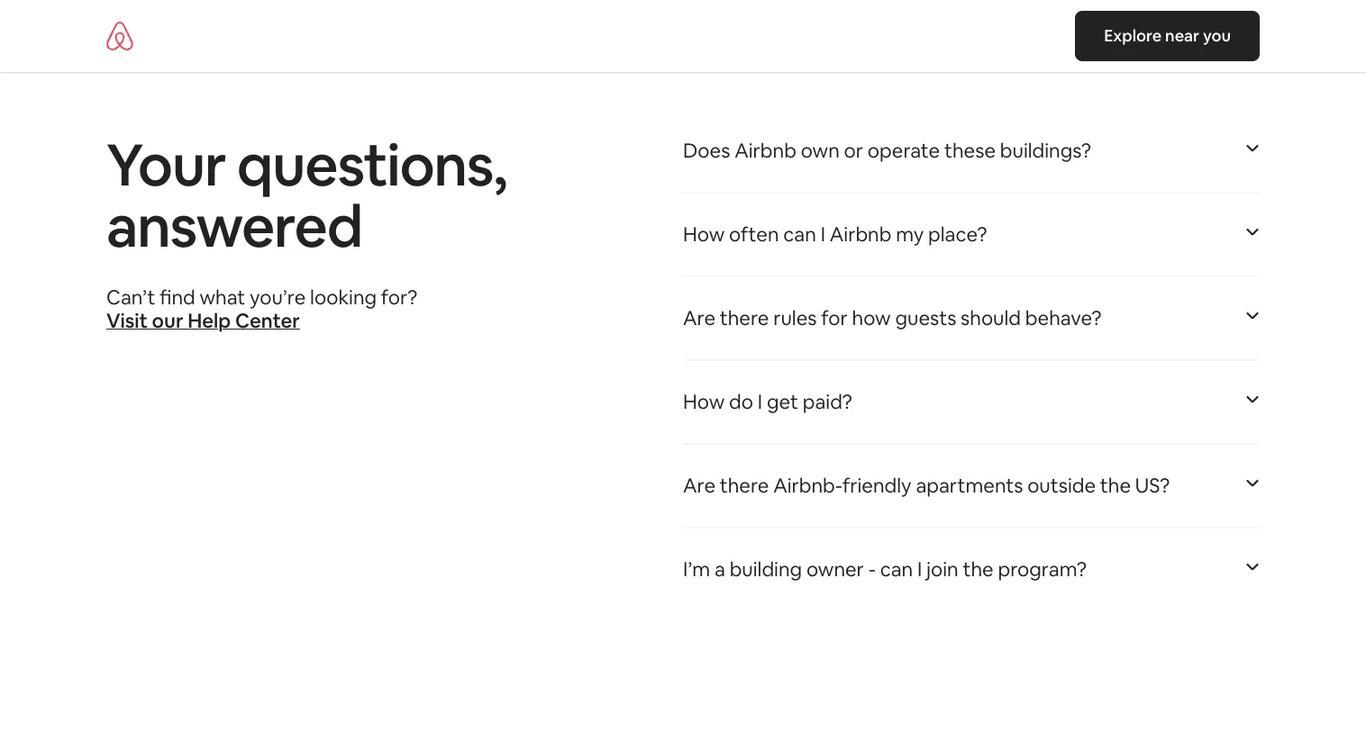 Task type: locate. For each thing, give the bounding box(es) containing it.
airbnb-
[[774, 474, 843, 499]]

can
[[784, 222, 817, 248], [881, 557, 913, 583]]

airbnb left own
[[735, 138, 797, 164]]

buildings?
[[1001, 138, 1092, 164]]

how do i get paid?
[[683, 390, 853, 415]]

1 vertical spatial can
[[881, 557, 913, 583]]

2 how from the top
[[683, 390, 725, 415]]

1 there from the top
[[720, 306, 769, 332]]

can right the ‑ at the bottom right
[[881, 557, 913, 583]]

my
[[896, 222, 924, 248]]

2 horizontal spatial i
[[918, 557, 923, 583]]

there left airbnb-
[[720, 474, 769, 499]]

0 vertical spatial how
[[683, 222, 725, 248]]

1 horizontal spatial the
[[1101, 474, 1131, 499]]

0 vertical spatial airbnb
[[735, 138, 797, 164]]

your
[[106, 128, 226, 203]]

0 vertical spatial there
[[720, 306, 769, 332]]

2 are from the top
[[683, 474, 716, 499]]

these
[[945, 138, 996, 164]]

i right often
[[821, 222, 826, 248]]

1 vertical spatial there
[[720, 474, 769, 499]]

0 vertical spatial are
[[683, 306, 716, 332]]

own
[[801, 138, 840, 164]]

explore near you button
[[1076, 11, 1260, 61]]

1 how from the top
[[683, 222, 725, 248]]

how left do
[[683, 390, 725, 415]]

airbnb left the my
[[830, 222, 892, 248]]

0 vertical spatial the
[[1101, 474, 1131, 499]]

can't find what you're looking for? visit our help center
[[106, 285, 418, 334]]

1 vertical spatial the
[[963, 557, 994, 583]]

what
[[200, 285, 245, 311]]

0 horizontal spatial can
[[784, 222, 817, 248]]

the right join
[[963, 557, 994, 583]]

are for are there rules for how guests should behave?
[[683, 306, 716, 332]]

there for rules
[[720, 306, 769, 332]]

can't
[[106, 285, 156, 311]]

0 horizontal spatial i
[[758, 390, 763, 415]]

you
[[1203, 25, 1232, 46]]

operate
[[868, 138, 940, 164]]

1 are from the top
[[683, 306, 716, 332]]

0 horizontal spatial airbnb
[[735, 138, 797, 164]]

i
[[821, 222, 826, 248], [758, 390, 763, 415], [918, 557, 923, 583]]

i right do
[[758, 390, 763, 415]]

or
[[844, 138, 864, 164]]

answered
[[106, 189, 362, 264]]

there for airbnb-
[[720, 474, 769, 499]]

can right often
[[784, 222, 817, 248]]

us?
[[1136, 474, 1171, 499]]

0 vertical spatial i
[[821, 222, 826, 248]]

1 horizontal spatial i
[[821, 222, 826, 248]]

1 horizontal spatial can
[[881, 557, 913, 583]]

join
[[927, 557, 959, 583]]

program?
[[998, 557, 1087, 583]]

1 vertical spatial how
[[683, 390, 725, 415]]

questions,
[[237, 128, 507, 203]]

the left us?
[[1101, 474, 1131, 499]]

are there airbnb-friendly apartments outside the us?
[[683, 474, 1171, 499]]

i'm
[[683, 557, 711, 583]]

how
[[683, 222, 725, 248], [683, 390, 725, 415]]

2 vertical spatial i
[[918, 557, 923, 583]]

1 horizontal spatial airbnb
[[830, 222, 892, 248]]

are
[[683, 306, 716, 332], [683, 474, 716, 499]]

1 vertical spatial airbnb
[[830, 222, 892, 248]]

the
[[1101, 474, 1131, 499], [963, 557, 994, 583]]

1 vertical spatial are
[[683, 474, 716, 499]]

there
[[720, 306, 769, 332], [720, 474, 769, 499]]

i left join
[[918, 557, 923, 583]]

should
[[961, 306, 1021, 332]]

2 there from the top
[[720, 474, 769, 499]]

behave?
[[1026, 306, 1102, 332]]

does airbnb own or operate these buildings?
[[683, 138, 1092, 164]]

there left rules
[[720, 306, 769, 332]]

airbnb
[[735, 138, 797, 164], [830, 222, 892, 248]]

looking
[[310, 285, 377, 311]]

how left often
[[683, 222, 725, 248]]



Task type: vqa. For each thing, say whether or not it's contained in the screenshot.
Are there rules for how guests should behave? on the top of page
yes



Task type: describe. For each thing, give the bounding box(es) containing it.
friendly
[[843, 474, 912, 499]]

outside
[[1028, 474, 1096, 499]]

visit
[[106, 309, 148, 334]]

how
[[852, 306, 891, 332]]

do
[[729, 390, 754, 415]]

get
[[767, 390, 799, 415]]

does
[[683, 138, 731, 164]]

place?
[[929, 222, 988, 248]]

center
[[235, 309, 300, 334]]

explore near you
[[1105, 25, 1232, 46]]

our
[[152, 309, 183, 334]]

are there rules for how guests should behave?
[[683, 306, 1102, 332]]

for?
[[381, 285, 418, 311]]

find
[[160, 285, 195, 311]]

your questions,
[[106, 128, 507, 203]]

building
[[730, 557, 802, 583]]

explore
[[1105, 25, 1162, 46]]

often
[[729, 222, 779, 248]]

are for are there airbnb-friendly apartments outside the us?
[[683, 474, 716, 499]]

for
[[822, 306, 848, 332]]

0 vertical spatial can
[[784, 222, 817, 248]]

rules
[[774, 306, 817, 332]]

help
[[188, 309, 231, 334]]

1 vertical spatial i
[[758, 390, 763, 415]]

how for how often can i airbnb my place?
[[683, 222, 725, 248]]

near
[[1166, 25, 1200, 46]]

‑
[[869, 557, 876, 583]]

how often can i airbnb my place?
[[683, 222, 988, 248]]

visit our help center link
[[106, 309, 300, 334]]

apartments
[[916, 474, 1024, 499]]

paid?
[[803, 390, 853, 415]]

how for how do i get paid?
[[683, 390, 725, 415]]

owner
[[807, 557, 864, 583]]

i'm a building owner ‑ can i join the program?
[[683, 557, 1087, 583]]

0 horizontal spatial the
[[963, 557, 994, 583]]

you're
[[250, 285, 306, 311]]

guests
[[896, 306, 957, 332]]

a
[[715, 557, 726, 583]]



